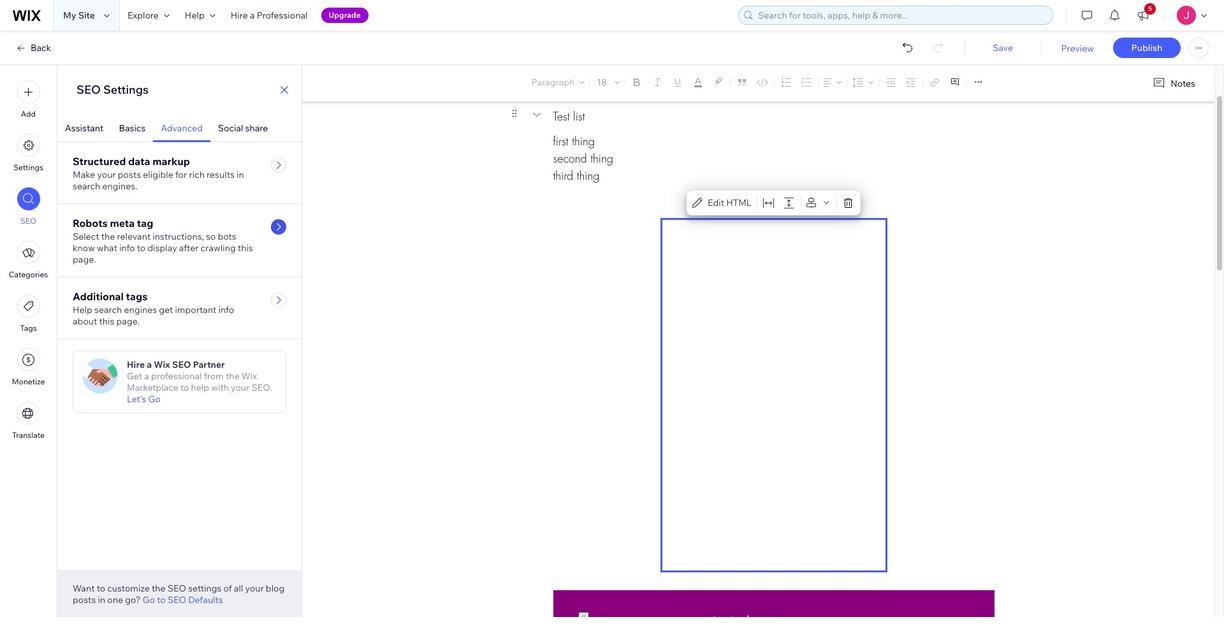 Task type: describe. For each thing, give the bounding box(es) containing it.
edit html button
[[690, 194, 754, 212]]

test
[[553, 109, 570, 123]]

site
[[78, 10, 95, 21]]

eligible
[[143, 169, 173, 180]]

1 horizontal spatial wix
[[241, 370, 257, 382]]

first
[[553, 134, 569, 149]]

tag
[[137, 217, 153, 230]]

my site
[[63, 10, 95, 21]]

edit html
[[708, 197, 752, 209]]

what
[[97, 242, 117, 254]]

structured
[[73, 155, 126, 168]]

hire a professional link
[[223, 0, 315, 31]]

advanced button
[[153, 115, 210, 142]]

get
[[159, 304, 173, 316]]

back
[[31, 42, 51, 54]]

robots meta tag select the relevant instructions, so bots know what info to display after crawling this page.
[[73, 217, 253, 265]]

engines.
[[102, 180, 137, 192]]

let's
[[127, 393, 146, 405]]

publish
[[1132, 42, 1163, 54]]

back button
[[15, 42, 51, 54]]

partner
[[193, 359, 225, 370]]

monetize button
[[12, 348, 45, 386]]

paragraph button
[[529, 73, 588, 91]]

help inside additional tags help search engines get important info about this page.
[[73, 304, 92, 316]]

0 horizontal spatial settings
[[13, 163, 43, 172]]

help button
[[177, 0, 223, 31]]

basics
[[119, 122, 146, 134]]

hire a wix seo partner get a professional from the wix marketplace to help with your seo. let's go
[[127, 359, 272, 405]]

a for professional
[[250, 10, 255, 21]]

your inside structured data markup make your posts eligible for rich results in search engines.
[[97, 169, 116, 180]]

rich
[[189, 169, 205, 180]]

1 vertical spatial go
[[143, 594, 155, 606]]

save
[[993, 42, 1013, 54]]

posts inside want to customize the seo settings of all your blog posts in one go?
[[73, 594, 96, 606]]

my
[[63, 10, 76, 21]]

your inside want to customize the seo settings of all your blog posts in one go?
[[245, 583, 264, 594]]

of
[[224, 583, 232, 594]]

seo button
[[17, 187, 40, 226]]

make
[[73, 169, 95, 180]]

important
[[175, 304, 216, 316]]

advanced
[[161, 122, 203, 134]]

edit
[[708, 197, 724, 209]]

tab list containing assistant
[[57, 115, 302, 142]]

instructions,
[[153, 231, 204, 242]]

with
[[211, 382, 229, 393]]

social share button
[[210, 115, 276, 142]]

bots
[[218, 231, 236, 242]]

results
[[207, 169, 235, 180]]

5
[[1148, 4, 1152, 13]]

hire a professional
[[231, 10, 308, 21]]

about
[[73, 316, 97, 327]]

posts inside structured data markup make your posts eligible for rich results in search engines.
[[118, 169, 141, 180]]

upgrade
[[329, 10, 361, 20]]

hire for hire a professional
[[231, 10, 248, 21]]

second
[[553, 151, 587, 166]]

want
[[73, 583, 95, 594]]

go to seo defaults button
[[143, 594, 223, 606]]

help
[[191, 382, 209, 393]]

2 vertical spatial thing
[[577, 168, 600, 183]]

list
[[573, 109, 585, 123]]

tags
[[20, 323, 37, 333]]

page. inside the robots meta tag select the relevant instructions, so bots know what info to display after crawling this page.
[[73, 254, 96, 265]]

know
[[73, 242, 95, 254]]

professional
[[257, 10, 308, 21]]

hire for hire a wix seo partner get a professional from the wix marketplace to help with your seo. let's go
[[127, 359, 145, 370]]

crawling
[[201, 242, 236, 254]]

defaults
[[188, 594, 223, 606]]

so
[[206, 231, 216, 242]]

seo.
[[252, 382, 272, 393]]

paragraph
[[532, 77, 575, 88]]

your inside hire a wix seo partner get a professional from the wix marketplace to help with your seo. let's go
[[231, 382, 250, 393]]

from
[[204, 370, 224, 382]]

assistant button
[[57, 115, 111, 142]]

seo inside want to customize the seo settings of all your blog posts in one go?
[[168, 583, 186, 594]]

markup
[[153, 155, 190, 168]]

share
[[245, 122, 268, 134]]

tags button
[[17, 295, 40, 333]]

marketplace
[[127, 382, 178, 393]]

in inside structured data markup make your posts eligible for rich results in search engines.
[[237, 169, 244, 180]]

1 horizontal spatial settings
[[103, 82, 149, 97]]

for
[[175, 169, 187, 180]]

0 horizontal spatial wix
[[154, 359, 170, 370]]

save button
[[977, 42, 1029, 54]]

seo left defaults
[[168, 594, 186, 606]]

third
[[553, 168, 573, 183]]



Task type: locate. For each thing, give the bounding box(es) containing it.
to right want in the left bottom of the page
[[97, 583, 105, 594]]

1 vertical spatial help
[[73, 304, 92, 316]]

html
[[726, 197, 752, 209]]

basics button
[[111, 115, 153, 142]]

help right explore
[[185, 10, 205, 21]]

categories button
[[9, 241, 48, 279]]

0 vertical spatial thing
[[572, 134, 595, 149]]

additional tags help search engines get important info about this page.
[[73, 290, 234, 327]]

0 vertical spatial info
[[119, 242, 135, 254]]

a for wix
[[147, 359, 152, 370]]

notes button
[[1148, 75, 1199, 92]]

in inside want to customize the seo settings of all your blog posts in one go?
[[98, 594, 105, 606]]

in
[[237, 169, 244, 180], [98, 594, 105, 606]]

additional
[[73, 290, 124, 303]]

hire inside hire a wix seo partner get a professional from the wix marketplace to help with your seo. let's go
[[127, 359, 145, 370]]

0 vertical spatial hire
[[231, 10, 248, 21]]

a
[[250, 10, 255, 21], [147, 359, 152, 370], [144, 370, 149, 382]]

page. down tags
[[116, 316, 140, 327]]

social
[[218, 122, 243, 134]]

the right go?
[[152, 583, 166, 594]]

posts left one
[[73, 594, 96, 606]]

after
[[179, 242, 199, 254]]

relevant
[[117, 231, 151, 242]]

help down additional
[[73, 304, 92, 316]]

add button
[[17, 80, 40, 119]]

1 horizontal spatial this
[[238, 242, 253, 254]]

1 vertical spatial the
[[226, 370, 239, 382]]

to inside want to customize the seo settings of all your blog posts in one go?
[[97, 583, 105, 594]]

go right let's
[[148, 393, 161, 405]]

0 horizontal spatial the
[[101, 231, 115, 242]]

seo
[[77, 82, 101, 97], [20, 216, 36, 226], [172, 359, 191, 370], [168, 583, 186, 594], [168, 594, 186, 606]]

0 horizontal spatial in
[[98, 594, 105, 606]]

1 horizontal spatial help
[[185, 10, 205, 21]]

customize
[[107, 583, 150, 594]]

go inside hire a wix seo partner get a professional from the wix marketplace to help with your seo. let's go
[[148, 393, 161, 405]]

0 horizontal spatial help
[[73, 304, 92, 316]]

the inside the robots meta tag select the relevant instructions, so bots know what info to display after crawling this page.
[[101, 231, 115, 242]]

to left "help"
[[180, 382, 189, 393]]

thing up the 'second'
[[572, 134, 595, 149]]

0 vertical spatial page.
[[73, 254, 96, 265]]

structured data markup make your posts eligible for rich results in search engines.
[[73, 155, 244, 192]]

hire right help button
[[231, 10, 248, 21]]

1 horizontal spatial posts
[[118, 169, 141, 180]]

help inside button
[[185, 10, 205, 21]]

robots
[[73, 217, 108, 230]]

seo inside hire a wix seo partner get a professional from the wix marketplace to help with your seo. let's go
[[172, 359, 191, 370]]

1 vertical spatial info
[[218, 304, 234, 316]]

thing right the 'second'
[[591, 151, 613, 166]]

0 vertical spatial settings
[[103, 82, 149, 97]]

notes
[[1171, 77, 1196, 89]]

seo up assistant
[[77, 82, 101, 97]]

0 vertical spatial search
[[73, 180, 100, 192]]

go to seo defaults
[[143, 594, 223, 606]]

posts
[[118, 169, 141, 180], [73, 594, 96, 606]]

get
[[127, 370, 142, 382]]

your
[[97, 169, 116, 180], [231, 382, 250, 393], [245, 583, 264, 594]]

1 vertical spatial in
[[98, 594, 105, 606]]

0 vertical spatial this
[[238, 242, 253, 254]]

select
[[73, 231, 99, 242]]

the inside hire a wix seo partner get a professional from the wix marketplace to help with your seo. let's go
[[226, 370, 239, 382]]

search down additional
[[94, 304, 122, 316]]

preview button
[[1061, 43, 1094, 54]]

social share
[[218, 122, 268, 134]]

wix right the with
[[241, 370, 257, 382]]

info right 'what'
[[119, 242, 135, 254]]

first thing second thing third thing
[[553, 134, 613, 183]]

info right important
[[218, 304, 234, 316]]

upgrade button
[[321, 8, 368, 23]]

this right about at the bottom left
[[99, 316, 114, 327]]

in left one
[[98, 594, 105, 606]]

5 button
[[1129, 0, 1157, 31]]

this inside the robots meta tag select the relevant instructions, so bots know what info to display after crawling this page.
[[238, 242, 253, 254]]

your down structured
[[97, 169, 116, 180]]

1 vertical spatial page.
[[116, 316, 140, 327]]

info
[[119, 242, 135, 254], [218, 304, 234, 316]]

page.
[[73, 254, 96, 265], [116, 316, 140, 327]]

explore
[[127, 10, 159, 21]]

data
[[128, 155, 150, 168]]

display
[[148, 242, 177, 254]]

seo up categories button
[[20, 216, 36, 226]]

settings up basics
[[103, 82, 149, 97]]

to inside hire a wix seo partner get a professional from the wix marketplace to help with your seo. let's go
[[180, 382, 189, 393]]

settings up seo button at left top
[[13, 163, 43, 172]]

publish button
[[1113, 38, 1181, 58]]

meta
[[110, 217, 135, 230]]

1 vertical spatial this
[[99, 316, 114, 327]]

your right the with
[[231, 382, 250, 393]]

1 horizontal spatial page.
[[116, 316, 140, 327]]

info inside additional tags help search engines get important info about this page.
[[218, 304, 234, 316]]

page. down select
[[73, 254, 96, 265]]

hire
[[231, 10, 248, 21], [127, 359, 145, 370]]

search
[[73, 180, 100, 192], [94, 304, 122, 316]]

categories
[[9, 270, 48, 279]]

your right the all
[[245, 583, 264, 594]]

settings
[[188, 583, 222, 594]]

seo inside button
[[20, 216, 36, 226]]

translate button
[[12, 402, 45, 440]]

1 vertical spatial your
[[231, 382, 250, 393]]

search inside structured data markup make your posts eligible for rich results in search engines.
[[73, 180, 100, 192]]

professional
[[151, 370, 202, 382]]

the right from
[[226, 370, 239, 382]]

assistant
[[65, 122, 104, 134]]

to left display
[[137, 242, 146, 254]]

thing right third
[[577, 168, 600, 183]]

this inside additional tags help search engines get important info about this page.
[[99, 316, 114, 327]]

to right go?
[[157, 594, 166, 606]]

blog
[[266, 583, 285, 594]]

go?
[[125, 594, 141, 606]]

0 vertical spatial your
[[97, 169, 116, 180]]

let's go button
[[127, 393, 161, 405]]

to inside the robots meta tag select the relevant instructions, so bots know what info to display after crawling this page.
[[137, 242, 146, 254]]

page. inside additional tags help search engines get important info about this page.
[[116, 316, 140, 327]]

0 vertical spatial help
[[185, 10, 205, 21]]

1 vertical spatial hire
[[127, 359, 145, 370]]

hire up marketplace
[[127, 359, 145, 370]]

0 horizontal spatial page.
[[73, 254, 96, 265]]

0 vertical spatial go
[[148, 393, 161, 405]]

in right results
[[237, 169, 244, 180]]

wix up marketplace
[[154, 359, 170, 370]]

one
[[107, 594, 123, 606]]

0 horizontal spatial posts
[[73, 594, 96, 606]]

1 horizontal spatial hire
[[231, 10, 248, 21]]

the down meta
[[101, 231, 115, 242]]

info inside the robots meta tag select the relevant instructions, so bots know what info to display after crawling this page.
[[119, 242, 135, 254]]

tags
[[126, 290, 148, 303]]

seo left partner
[[172, 359, 191, 370]]

settings button
[[13, 134, 43, 172]]

1 horizontal spatial info
[[218, 304, 234, 316]]

search inside additional tags help search engines get important info about this page.
[[94, 304, 122, 316]]

1 horizontal spatial the
[[152, 583, 166, 594]]

0 horizontal spatial info
[[119, 242, 135, 254]]

this right bots
[[238, 242, 253, 254]]

posts down data at the top left of the page
[[118, 169, 141, 180]]

1 vertical spatial thing
[[591, 151, 613, 166]]

menu containing add
[[0, 73, 57, 448]]

0 vertical spatial the
[[101, 231, 115, 242]]

Search for tools, apps, help & more... field
[[754, 6, 1049, 24]]

tab list
[[57, 115, 302, 142]]

1 vertical spatial posts
[[73, 594, 96, 606]]

1 vertical spatial settings
[[13, 163, 43, 172]]

go right go?
[[143, 594, 155, 606]]

seo left 'settings'
[[168, 583, 186, 594]]

translate
[[12, 430, 45, 440]]

the inside want to customize the seo settings of all your blog posts in one go?
[[152, 583, 166, 594]]

the
[[101, 231, 115, 242], [226, 370, 239, 382], [152, 583, 166, 594]]

menu
[[0, 73, 57, 448]]

0 horizontal spatial hire
[[127, 359, 145, 370]]

search down structured
[[73, 180, 100, 192]]

0 vertical spatial in
[[237, 169, 244, 180]]

add
[[21, 109, 36, 119]]

0 horizontal spatial this
[[99, 316, 114, 327]]

1 vertical spatial search
[[94, 304, 122, 316]]

2 horizontal spatial the
[[226, 370, 239, 382]]

2 vertical spatial the
[[152, 583, 166, 594]]

1 horizontal spatial in
[[237, 169, 244, 180]]

help
[[185, 10, 205, 21], [73, 304, 92, 316]]

0 vertical spatial posts
[[118, 169, 141, 180]]

wix
[[154, 359, 170, 370], [241, 370, 257, 382]]

2 vertical spatial your
[[245, 583, 264, 594]]

this
[[238, 242, 253, 254], [99, 316, 114, 327]]

preview
[[1061, 43, 1094, 54]]



Task type: vqa. For each thing, say whether or not it's contained in the screenshot.
Preview at the top of page
yes



